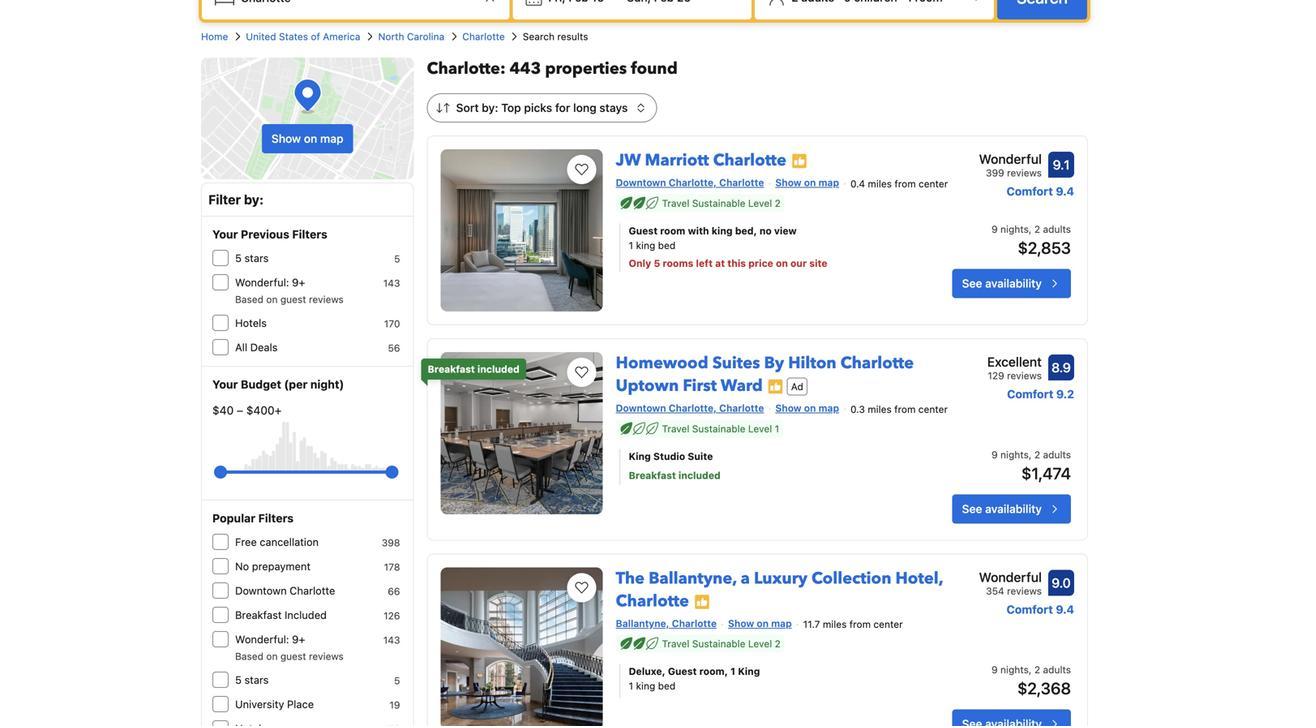 Task type: describe. For each thing, give the bounding box(es) containing it.
suites
[[713, 352, 761, 374]]

charlotte, for marriott
[[669, 177, 717, 188]]

top
[[502, 101, 521, 114]]

9.0
[[1052, 575, 1072, 590]]

level for a
[[749, 638, 773, 650]]

all
[[235, 341, 248, 353]]

comfort for jw marriott charlotte
[[1007, 185, 1054, 198]]

5 up 19 at bottom left
[[394, 675, 400, 686]]

see for jw marriott charlotte
[[963, 277, 983, 290]]

left
[[696, 257, 713, 269]]

north carolina
[[378, 31, 445, 42]]

1 stars from the top
[[245, 252, 269, 264]]

1 inside guest room with king bed, no view 1 king bed only 5 rooms left at this price on our site
[[629, 240, 634, 251]]

charlotte up included
[[290, 585, 335, 597]]

search
[[523, 31, 555, 42]]

map for jw marriott charlotte
[[819, 177, 840, 188]]

nights for charlotte
[[1001, 449, 1029, 460]]

miles for homewood suites by hilton charlotte uptown first ward
[[868, 403, 892, 415]]

1 based on guest reviews from the top
[[235, 294, 344, 305]]

$1,474
[[1022, 464, 1072, 483]]

0 vertical spatial king
[[712, 225, 733, 236]]

king inside king studio suite breakfast included
[[629, 451, 651, 462]]

see availability link for jw marriott charlotte
[[953, 269, 1072, 298]]

0.4
[[851, 178, 866, 189]]

$40 – $400+
[[213, 404, 282, 417]]

travel sustainable level 2 for marriott
[[662, 197, 781, 209]]

all deals
[[235, 341, 278, 353]]

comfort 9.4 for the ballantyne, a luxury collection hotel, charlotte
[[1007, 603, 1075, 616]]

included inside king studio suite breakfast included
[[679, 470, 721, 481]]

1 vertical spatial filters
[[258, 512, 294, 525]]

from for the ballantyne, a luxury collection hotel, charlotte
[[850, 619, 871, 630]]

hilton
[[789, 352, 837, 374]]

9.4 for jw marriott charlotte
[[1057, 185, 1075, 198]]

charlotte inside homewood suites by hilton charlotte uptown first ward
[[841, 352, 914, 374]]

included
[[285, 609, 327, 621]]

1 wonderful: 9+ from the top
[[235, 276, 305, 288]]

center for homewood suites by hilton charlotte uptown first ward
[[919, 403, 948, 415]]

reviews for jw marriott charlotte
[[1008, 167, 1042, 178]]

$2,368
[[1018, 679, 1072, 698]]

charlotte up charlotte:
[[463, 31, 505, 42]]

search results
[[523, 31, 589, 42]]

(per
[[284, 378, 308, 391]]

wonderful element for jw marriott charlotte
[[980, 149, 1042, 169]]

map inside button
[[320, 132, 344, 145]]

no prepayment
[[235, 560, 311, 572]]

a
[[741, 567, 750, 590]]

by: for sort
[[482, 101, 499, 114]]

the ballantyne, a luxury collection hotel, charlotte image
[[441, 567, 603, 726]]

nights inside 9 nights , 2 adults $2,853
[[1001, 223, 1029, 235]]

wonderful 354 reviews
[[980, 569, 1042, 597]]

jw marriott charlotte link
[[616, 143, 787, 172]]

2 for jw marriott charlotte
[[1035, 223, 1041, 235]]

2 vertical spatial downtown
[[235, 585, 287, 597]]

room,
[[700, 666, 728, 677]]

guest inside guest room with king bed, no view 1 king bed only 5 rooms left at this price on our site
[[629, 225, 658, 236]]

downtown charlotte
[[235, 585, 335, 597]]

9 for collection
[[992, 664, 998, 676]]

popular filters
[[213, 512, 294, 525]]

breakfast for breakfast included
[[235, 609, 282, 621]]

breakfast inside king studio suite breakfast included
[[629, 470, 676, 481]]

5 down previous
[[235, 252, 242, 264]]

jw marriott charlotte
[[616, 149, 787, 172]]

home link
[[201, 29, 228, 44]]

5 inside guest room with king bed, no view 1 king bed only 5 rooms left at this price on our site
[[654, 257, 661, 269]]

your for your budget (per night)
[[213, 378, 238, 391]]

states
[[279, 31, 308, 42]]

comfort for the ballantyne, a luxury collection hotel, charlotte
[[1007, 603, 1054, 616]]

443
[[510, 58, 541, 80]]

found
[[631, 58, 678, 80]]

travel for ballantyne,
[[662, 638, 690, 650]]

170
[[384, 318, 400, 329]]

marriott
[[645, 149, 710, 172]]

level for charlotte
[[749, 197, 773, 209]]

66
[[388, 586, 400, 597]]

charlotte up room,
[[672, 618, 717, 629]]

adults for collection
[[1044, 664, 1072, 676]]

collection
[[812, 567, 892, 590]]

king studio suite breakfast included
[[629, 451, 721, 481]]

bed,
[[736, 225, 758, 236]]

the ballantyne, a luxury collection hotel, charlotte link
[[616, 561, 944, 612]]

398
[[382, 537, 400, 548]]

this property is part of our preferred partner program. it's committed to providing excellent service and good value. it'll pay us a higher commission if you make a booking. image for charlotte
[[792, 153, 808, 169]]

see availability link for homewood suites by hilton charlotte uptown first ward
[[953, 494, 1072, 524]]

1 vertical spatial ballantyne,
[[616, 618, 670, 629]]

show on map for ballantyne,
[[729, 618, 792, 629]]

2 up view
[[775, 197, 781, 209]]

this property is part of our preferred partner program. it's committed to providing excellent service and good value. it'll pay us a higher commission if you make a booking. image for by
[[768, 379, 784, 395]]

room
[[661, 225, 686, 236]]

56
[[388, 342, 400, 354]]

comfort for homewood suites by hilton charlotte uptown first ward
[[1008, 387, 1054, 401]]

0.3 miles from center
[[851, 403, 948, 415]]

united states of america link
[[246, 29, 361, 44]]

1 based from the top
[[235, 294, 264, 305]]

filter by:
[[208, 192, 264, 207]]

luxury
[[754, 567, 808, 590]]

availability for jw marriott charlotte
[[986, 277, 1042, 290]]

king inside the deluxe, guest room, 1 king 1 king bed
[[636, 680, 656, 692]]

9 nights , 2 adults $1,474
[[992, 449, 1072, 483]]

excellent
[[988, 354, 1042, 370]]

9 nights , 2 adults $2,368
[[992, 664, 1072, 698]]

11.7
[[804, 619, 821, 630]]

results
[[558, 31, 589, 42]]

no
[[235, 560, 249, 572]]

your budget (per night)
[[213, 378, 344, 391]]

by: for filter
[[244, 192, 264, 207]]

2 up deluxe, guest room, 1 king link
[[775, 638, 781, 650]]

2 5 stars from the top
[[235, 674, 269, 686]]

see availability for jw marriott charlotte
[[963, 277, 1042, 290]]

hotels
[[235, 317, 267, 329]]

university place
[[235, 698, 314, 710]]

miles for the ballantyne, a luxury collection hotel, charlotte
[[823, 619, 847, 630]]

$2,853
[[1018, 238, 1072, 257]]

show for ballantyne,
[[729, 618, 755, 629]]

2 for the ballantyne, a luxury collection hotel, charlotte
[[1035, 664, 1041, 676]]

show on map inside button
[[272, 132, 344, 145]]

excellent element
[[988, 352, 1042, 372]]

ballantyne, inside the ballantyne, a luxury collection hotel, charlotte
[[649, 567, 737, 590]]

deluxe, guest room, 1 king link
[[629, 664, 903, 679]]

deluxe,
[[629, 666, 666, 677]]

filter
[[208, 192, 241, 207]]

this property is part of our preferred partner program. it's committed to providing excellent service and good value. it'll pay us a higher commission if you make a booking. image for a
[[694, 594, 711, 610]]

0.3
[[851, 403, 866, 415]]

$40
[[213, 404, 234, 417]]

354
[[987, 585, 1005, 597]]

downtown for jw marriott charlotte
[[616, 177, 667, 188]]

reviews for the ballantyne, a luxury collection hotel, charlotte
[[1008, 585, 1042, 597]]

wonderful 399 reviews
[[980, 151, 1042, 178]]

show on map for suites
[[776, 402, 840, 414]]

studio
[[654, 451, 686, 462]]

1 vertical spatial king
[[636, 240, 656, 251]]

deluxe, guest room, 1 king 1 king bed
[[629, 666, 761, 692]]

king inside the deluxe, guest room, 1 king 1 king bed
[[738, 666, 761, 677]]

0.4 miles from center
[[851, 178, 949, 189]]

north
[[378, 31, 404, 42]]

breakfast included
[[235, 609, 327, 621]]

5 up 170
[[394, 253, 400, 264]]

price
[[749, 257, 774, 269]]

this
[[728, 257, 746, 269]]

popular
[[213, 512, 256, 525]]

on inside button
[[304, 132, 317, 145]]

bed inside guest room with king bed, no view 1 king bed only 5 rooms left at this price on our site
[[658, 240, 676, 251]]

2 9+ from the top
[[292, 633, 305, 645]]

sustainable for ballantyne,
[[693, 638, 746, 650]]

guest inside the deluxe, guest room, 1 king 1 king bed
[[668, 666, 697, 677]]

the ballantyne, a luxury collection hotel, charlotte
[[616, 567, 944, 612]]

search results updated. charlotte: 443 properties found. element
[[427, 58, 1089, 80]]

suite
[[688, 451, 713, 462]]



Task type: locate. For each thing, give the bounding box(es) containing it.
see availability link down 9 nights , 2 adults $2,853
[[953, 269, 1072, 298]]

9 down 129
[[992, 449, 998, 460]]

this property is part of our preferred partner program. it's committed to providing excellent service and good value. it'll pay us a higher commission if you make a booking. image for by
[[768, 379, 784, 395]]

charlotte, down the jw marriott charlotte
[[669, 177, 717, 188]]

see availability link
[[953, 269, 1072, 298], [953, 494, 1072, 524]]

1 vertical spatial adults
[[1044, 449, 1072, 460]]

1 up only
[[629, 240, 634, 251]]

center for the ballantyne, a luxury collection hotel, charlotte
[[874, 619, 904, 630]]

this property is part of our preferred partner program. it's committed to providing excellent service and good value. it'll pay us a higher commission if you make a booking. image up view
[[792, 153, 808, 169]]

0 horizontal spatial included
[[478, 363, 520, 375]]

,
[[1029, 223, 1032, 235], [1029, 449, 1032, 460], [1029, 664, 1032, 676]]

1 see availability from the top
[[963, 277, 1042, 290]]

1 vertical spatial this property is part of our preferred partner program. it's committed to providing excellent service and good value. it'll pay us a higher commission if you make a booking. image
[[768, 379, 784, 395]]

1 wonderful element from the top
[[980, 149, 1042, 169]]

downtown down "no prepayment"
[[235, 585, 287, 597]]

2 vertical spatial sustainable
[[693, 638, 746, 650]]

scored 9.0 element
[[1049, 570, 1075, 596]]

, inside 9 nights , 2 adults $1,474
[[1029, 449, 1032, 460]]

filters right previous
[[292, 228, 328, 241]]

1 horizontal spatial guest
[[668, 666, 697, 677]]

comfort 9.4
[[1007, 185, 1075, 198], [1007, 603, 1075, 616]]

2 inside 9 nights , 2 adults $1,474
[[1035, 449, 1041, 460]]

by
[[765, 352, 785, 374]]

see availability link down 9 nights , 2 adults $1,474
[[953, 494, 1072, 524]]

reviews inside the excellent 129 reviews
[[1008, 370, 1042, 381]]

map for the ballantyne, a luxury collection hotel, charlotte
[[772, 618, 792, 629]]

see
[[963, 277, 983, 290], [963, 502, 983, 515]]

homewood suites by hilton charlotte uptown first ward image
[[441, 352, 603, 514]]

center right 0.3
[[919, 403, 948, 415]]

scored 8.9 element
[[1049, 355, 1075, 380]]

1 horizontal spatial this property is part of our preferred partner program. it's committed to providing excellent service and good value. it'll pay us a higher commission if you make a booking. image
[[792, 153, 808, 169]]

1 vertical spatial comfort
[[1008, 387, 1054, 401]]

0 vertical spatial center
[[919, 178, 949, 189]]

2 wonderful from the top
[[980, 569, 1042, 585]]

charlotte up 0.3
[[841, 352, 914, 374]]

travel
[[662, 197, 690, 209], [662, 423, 690, 434], [662, 638, 690, 650]]

adults up $2,368
[[1044, 664, 1072, 676]]

guest left room,
[[668, 666, 697, 677]]

1 , from the top
[[1029, 223, 1032, 235]]

2 availability from the top
[[986, 502, 1042, 515]]

1 vertical spatial 9.4
[[1057, 603, 1075, 616]]

our
[[791, 257, 807, 269]]

1 5 stars from the top
[[235, 252, 269, 264]]

$400+
[[246, 404, 282, 417]]

charlotte inside "link"
[[714, 149, 787, 172]]

united
[[246, 31, 276, 42]]

0 vertical spatial guest
[[281, 294, 306, 305]]

1 nights from the top
[[1001, 223, 1029, 235]]

charlotte link
[[463, 29, 505, 44]]

0 vertical spatial downtown charlotte, charlotte
[[616, 177, 765, 188]]

9.2
[[1057, 387, 1075, 401]]

9 for charlotte
[[992, 449, 998, 460]]

2 9.4 from the top
[[1057, 603, 1075, 616]]

1 comfort 9.4 from the top
[[1007, 185, 1075, 198]]

homewood suites by hilton charlotte uptown first ward link
[[616, 346, 914, 397]]

bed down deluxe,
[[658, 680, 676, 692]]

2 level from the top
[[749, 423, 773, 434]]

2 vertical spatial ,
[[1029, 664, 1032, 676]]

wonderful for jw marriott charlotte
[[980, 151, 1042, 167]]

, for collection
[[1029, 664, 1032, 676]]

see availability down 9 nights , 2 adults $1,474
[[963, 502, 1042, 515]]

downtown down jw
[[616, 177, 667, 188]]

charlotte up ballantyne, charlotte
[[616, 590, 690, 612]]

hotel,
[[896, 567, 944, 590]]

1 down deluxe,
[[629, 680, 634, 692]]

free cancellation
[[235, 536, 319, 548]]

stars
[[245, 252, 269, 264], [245, 674, 269, 686]]

adults
[[1044, 223, 1072, 235], [1044, 449, 1072, 460], [1044, 664, 1072, 676]]

from for jw marriott charlotte
[[895, 178, 916, 189]]

0 vertical spatial by:
[[482, 101, 499, 114]]

2 guest from the top
[[281, 651, 306, 662]]

sustainable up suite
[[693, 423, 746, 434]]

2 see from the top
[[963, 502, 983, 515]]

breakfast included
[[428, 363, 520, 375]]

1 level from the top
[[749, 197, 773, 209]]

1 vertical spatial your
[[213, 378, 238, 391]]

see availability for homewood suites by hilton charlotte uptown first ward
[[963, 502, 1042, 515]]

2 downtown charlotte, charlotte from the top
[[616, 402, 765, 414]]

your up $40
[[213, 378, 238, 391]]

travel for marriott
[[662, 197, 690, 209]]

2 charlotte, from the top
[[669, 402, 717, 414]]

5 right only
[[654, 257, 661, 269]]

for
[[556, 101, 571, 114]]

, for charlotte
[[1029, 449, 1032, 460]]

3 sustainable from the top
[[693, 638, 746, 650]]

0 vertical spatial availability
[[986, 277, 1042, 290]]

2 stars from the top
[[245, 674, 269, 686]]

see availability down 9 nights , 2 adults $2,853
[[963, 277, 1042, 290]]

king
[[629, 451, 651, 462], [738, 666, 761, 677]]

show for suites
[[776, 402, 802, 414]]

2 vertical spatial level
[[749, 638, 773, 650]]

no
[[760, 225, 772, 236]]

wonderful: 9+ down breakfast included
[[235, 633, 305, 645]]

0 vertical spatial see availability link
[[953, 269, 1072, 298]]

based up hotels
[[235, 294, 264, 305]]

1 vertical spatial bed
[[658, 680, 676, 692]]

ballantyne, charlotte
[[616, 618, 717, 629]]

1 guest from the top
[[281, 294, 306, 305]]

long
[[574, 101, 597, 114]]

1 downtown charlotte, charlotte from the top
[[616, 177, 765, 188]]

1 right room,
[[731, 666, 736, 677]]

2 sustainable from the top
[[693, 423, 746, 434]]

night)
[[311, 378, 344, 391]]

properties
[[545, 58, 627, 80]]

adults inside 9 nights , 2 adults $1,474
[[1044, 449, 1072, 460]]

adults up $2,853
[[1044, 223, 1072, 235]]

guest
[[629, 225, 658, 236], [668, 666, 697, 677]]

1 vertical spatial guest
[[668, 666, 697, 677]]

adults for charlotte
[[1044, 449, 1072, 460]]

homewood suites by hilton charlotte uptown first ward
[[616, 352, 914, 397]]

adults inside the 9 nights , 2 adults $2,368
[[1044, 664, 1072, 676]]

jw marriott charlotte image
[[441, 149, 603, 312]]

1 bed from the top
[[658, 240, 676, 251]]

3 9 from the top
[[992, 664, 998, 676]]

show inside show on map button
[[272, 132, 301, 145]]

adults up $1,474 on the bottom right of page
[[1044, 449, 1072, 460]]

nights up $2,853
[[1001, 223, 1029, 235]]

2 your from the top
[[213, 378, 238, 391]]

0 vertical spatial breakfast
[[428, 363, 475, 375]]

1 vertical spatial wonderful:
[[235, 633, 289, 645]]

2 vertical spatial adults
[[1044, 664, 1072, 676]]

2 vertical spatial nights
[[1001, 664, 1029, 676]]

2 for homewood suites by hilton charlotte uptown first ward
[[1035, 449, 1041, 460]]

travel down ballantyne, charlotte
[[662, 638, 690, 650]]

0 vertical spatial travel
[[662, 197, 690, 209]]

stars up university
[[245, 674, 269, 686]]

map for homewood suites by hilton charlotte uptown first ward
[[819, 402, 840, 414]]

sustainable for marriott
[[693, 197, 746, 209]]

picks
[[524, 101, 553, 114]]

sustainable for suites
[[693, 423, 746, 434]]

travel for suites
[[662, 423, 690, 434]]

1 vertical spatial king
[[738, 666, 761, 677]]

previous
[[241, 228, 290, 241]]

nights
[[1001, 223, 1029, 235], [1001, 449, 1029, 460], [1001, 664, 1029, 676]]

1 143 from the top
[[384, 277, 400, 289]]

0 vertical spatial sustainable
[[693, 197, 746, 209]]

9 down '354'
[[992, 664, 998, 676]]

0 horizontal spatial guest
[[629, 225, 658, 236]]

1 vertical spatial level
[[749, 423, 773, 434]]

from
[[895, 178, 916, 189], [895, 403, 916, 415], [850, 619, 871, 630]]

this property is part of our preferred partner program. it's committed to providing excellent service and good value. it'll pay us a higher commission if you make a booking. image for charlotte
[[792, 153, 808, 169]]

see availability
[[963, 277, 1042, 290], [963, 502, 1042, 515]]

first
[[683, 375, 717, 397]]

19
[[390, 699, 400, 711]]

downtown charlotte, charlotte for marriott
[[616, 177, 765, 188]]

1 adults from the top
[[1044, 223, 1072, 235]]

1 vertical spatial downtown
[[616, 402, 667, 414]]

2 inside the 9 nights , 2 adults $2,368
[[1035, 664, 1041, 676]]

only
[[629, 257, 652, 269]]

north carolina link
[[378, 29, 445, 44]]

show on map for marriott
[[776, 177, 840, 188]]

1 vertical spatial travel sustainable level 2
[[662, 638, 781, 650]]

1 9.4 from the top
[[1057, 185, 1075, 198]]

travel sustainable level 1
[[662, 423, 780, 434]]

see for homewood suites by hilton charlotte uptown first ward
[[963, 502, 983, 515]]

comfort down the excellent 129 reviews
[[1008, 387, 1054, 401]]

2 , from the top
[[1029, 449, 1032, 460]]

9+ down included
[[292, 633, 305, 645]]

2 inside 9 nights , 2 adults $2,853
[[1035, 223, 1041, 235]]

1 vertical spatial ,
[[1029, 449, 1032, 460]]

2 wonderful: from the top
[[235, 633, 289, 645]]

1 vertical spatial see availability
[[963, 502, 1042, 515]]

0 vertical spatial ballantyne,
[[649, 567, 737, 590]]

1 wonderful: from the top
[[235, 276, 289, 288]]

, inside 9 nights , 2 adults $2,853
[[1029, 223, 1032, 235]]

1 horizontal spatial included
[[679, 470, 721, 481]]

9.4 for the ballantyne, a luxury collection hotel, charlotte
[[1057, 603, 1075, 616]]

–
[[237, 404, 243, 417]]

0 vertical spatial see
[[963, 277, 983, 290]]

king up only
[[636, 240, 656, 251]]

2 vertical spatial comfort
[[1007, 603, 1054, 616]]

1 vertical spatial travel
[[662, 423, 690, 434]]

1 vertical spatial from
[[895, 403, 916, 415]]

1 vertical spatial breakfast
[[629, 470, 676, 481]]

2 vertical spatial 9
[[992, 664, 998, 676]]

homewood
[[616, 352, 709, 374]]

1 vertical spatial sustainable
[[693, 423, 746, 434]]

0 vertical spatial 9.4
[[1057, 185, 1075, 198]]

2 travel sustainable level 2 from the top
[[662, 638, 781, 650]]

0 vertical spatial charlotte,
[[669, 177, 717, 188]]

2 vertical spatial from
[[850, 619, 871, 630]]

1 vertical spatial 5 stars
[[235, 674, 269, 686]]

1 your from the top
[[213, 228, 238, 241]]

0 vertical spatial wonderful:
[[235, 276, 289, 288]]

by:
[[482, 101, 499, 114], [244, 192, 264, 207]]

5 stars down previous
[[235, 252, 269, 264]]

1 vertical spatial comfort 9.4
[[1007, 603, 1075, 616]]

wonderful:
[[235, 276, 289, 288], [235, 633, 289, 645]]

8.9
[[1052, 360, 1072, 375]]

comfort down wonderful 354 reviews
[[1007, 603, 1054, 616]]

2 travel from the top
[[662, 423, 690, 434]]

0 vertical spatial wonderful element
[[980, 149, 1042, 169]]

reviews
[[1008, 167, 1042, 178], [309, 294, 344, 305], [1008, 370, 1042, 381], [1008, 585, 1042, 597], [309, 651, 344, 662]]

center for jw marriott charlotte
[[919, 178, 949, 189]]

0 vertical spatial comfort 9.4
[[1007, 185, 1075, 198]]

2 see availability from the top
[[963, 502, 1042, 515]]

0 vertical spatial 9
[[992, 223, 998, 235]]

1 charlotte, from the top
[[669, 177, 717, 188]]

0 horizontal spatial king
[[629, 451, 651, 462]]

availability for homewood suites by hilton charlotte uptown first ward
[[986, 502, 1042, 515]]

9
[[992, 223, 998, 235], [992, 449, 998, 460], [992, 664, 998, 676]]

ward
[[721, 375, 763, 397]]

0 vertical spatial level
[[749, 197, 773, 209]]

university
[[235, 698, 284, 710]]

0 vertical spatial from
[[895, 178, 916, 189]]

from down collection
[[850, 619, 871, 630]]

bed inside the deluxe, guest room, 1 king 1 king bed
[[658, 680, 676, 692]]

2 143 from the top
[[384, 634, 400, 646]]

wonderful: down breakfast included
[[235, 633, 289, 645]]

2 bed from the top
[[658, 680, 676, 692]]

2 vertical spatial miles
[[823, 619, 847, 630]]

1 see availability link from the top
[[953, 269, 1072, 298]]

1 vertical spatial based
[[235, 651, 264, 662]]

3 , from the top
[[1029, 664, 1032, 676]]

0 vertical spatial downtown
[[616, 177, 667, 188]]

3 travel from the top
[[662, 638, 690, 650]]

sustainable up room,
[[693, 638, 746, 650]]

1 sustainable from the top
[[693, 197, 746, 209]]

downtown down uptown
[[616, 402, 667, 414]]

2 horizontal spatial breakfast
[[629, 470, 676, 481]]

charlotte inside the ballantyne, a luxury collection hotel, charlotte
[[616, 590, 690, 612]]

show on map button
[[262, 124, 353, 153]]

king studio suite link
[[629, 449, 903, 464]]

2 see availability link from the top
[[953, 494, 1072, 524]]

adults inside 9 nights , 2 adults $2,853
[[1044, 223, 1072, 235]]

comfort 9.4 down the scored 9.0 element
[[1007, 603, 1075, 616]]

2 nights from the top
[[1001, 449, 1029, 460]]

downtown for homewood suites by hilton charlotte uptown first ward
[[616, 402, 667, 414]]

included
[[478, 363, 520, 375], [679, 470, 721, 481]]

0 vertical spatial comfort
[[1007, 185, 1054, 198]]

126
[[384, 610, 400, 621]]

3 level from the top
[[749, 638, 773, 650]]

scored 9.1 element
[[1049, 152, 1075, 178]]

miles for jw marriott charlotte
[[868, 178, 892, 189]]

0 vertical spatial bed
[[658, 240, 676, 251]]

0 vertical spatial travel sustainable level 2
[[662, 197, 781, 209]]

1 horizontal spatial breakfast
[[428, 363, 475, 375]]

by: left top
[[482, 101, 499, 114]]

0 vertical spatial 9+
[[292, 276, 305, 288]]

downtown charlotte, charlotte down the jw marriott charlotte
[[616, 177, 765, 188]]

0 vertical spatial stars
[[245, 252, 269, 264]]

show
[[272, 132, 301, 145], [776, 177, 802, 188], [776, 402, 802, 414], [729, 618, 755, 629]]

from right 0.3
[[895, 403, 916, 415]]

wonderful up 399
[[980, 151, 1042, 167]]

143 up 170
[[384, 277, 400, 289]]

excellent 129 reviews
[[988, 354, 1042, 381]]

jw
[[616, 149, 641, 172]]

, inside the 9 nights , 2 adults $2,368
[[1029, 664, 1032, 676]]

0 vertical spatial ,
[[1029, 223, 1032, 235]]

comfort 9.4 down scored 9.1 element
[[1007, 185, 1075, 198]]

group
[[221, 459, 392, 485]]

2 comfort 9.4 from the top
[[1007, 603, 1075, 616]]

from for homewood suites by hilton charlotte uptown first ward
[[895, 403, 916, 415]]

guest down your previous filters
[[281, 294, 306, 305]]

0 vertical spatial based on guest reviews
[[235, 294, 344, 305]]

travel sustainable level 2 for ballantyne,
[[662, 638, 781, 650]]

guest down breakfast included
[[281, 651, 306, 662]]

wonderful element for the ballantyne, a luxury collection hotel, charlotte
[[980, 567, 1042, 587]]

9+ down your previous filters
[[292, 276, 305, 288]]

cancellation
[[260, 536, 319, 548]]

america
[[323, 31, 361, 42]]

1 travel from the top
[[662, 197, 690, 209]]

guest room with king bed, no view link
[[629, 223, 903, 238]]

0 vertical spatial 143
[[384, 277, 400, 289]]

0 vertical spatial this property is part of our preferred partner program. it's committed to providing excellent service and good value. it'll pay us a higher commission if you make a booking. image
[[792, 153, 808, 169]]

2 up $2,368
[[1035, 664, 1041, 676]]

comfort 9.2
[[1008, 387, 1075, 401]]

this property is part of our preferred partner program. it's committed to providing excellent service and good value. it'll pay us a higher commission if you make a booking. image
[[792, 153, 808, 169], [768, 379, 784, 395], [694, 594, 711, 610], [694, 594, 711, 610]]

based up university
[[235, 651, 264, 662]]

miles right 0.4
[[868, 178, 892, 189]]

wonderful up '354'
[[980, 569, 1042, 585]]

charlotte down ward
[[720, 402, 765, 414]]

5
[[235, 252, 242, 264], [394, 253, 400, 264], [654, 257, 661, 269], [235, 674, 242, 686], [394, 675, 400, 686]]

uptown
[[616, 375, 679, 397]]

3 adults from the top
[[1044, 664, 1072, 676]]

2 adults from the top
[[1044, 449, 1072, 460]]

nights up $1,474 on the bottom right of page
[[1001, 449, 1029, 460]]

9.4 down 9.1
[[1057, 185, 1075, 198]]

comfort 9.4 for jw marriott charlotte
[[1007, 185, 1075, 198]]

travel up studio
[[662, 423, 690, 434]]

2 up $2,853
[[1035, 223, 1041, 235]]

0 vertical spatial 5 stars
[[235, 252, 269, 264]]

0 vertical spatial included
[[478, 363, 520, 375]]

reviews for homewood suites by hilton charlotte uptown first ward
[[1008, 370, 1042, 381]]

1 travel sustainable level 2 from the top
[[662, 197, 781, 209]]

3 nights from the top
[[1001, 664, 1029, 676]]

reviews inside wonderful 354 reviews
[[1008, 585, 1042, 597]]

ad
[[792, 381, 804, 392]]

1 vertical spatial 9+
[[292, 633, 305, 645]]

charlotte down the jw marriott charlotte
[[720, 177, 765, 188]]

nights inside 9 nights , 2 adults $1,474
[[1001, 449, 1029, 460]]

king left studio
[[629, 451, 651, 462]]

399
[[986, 167, 1005, 178]]

wonderful element left 9.1
[[980, 149, 1042, 169]]

2 wonderful: 9+ from the top
[[235, 633, 305, 645]]

downtown charlotte, charlotte for suites
[[616, 402, 765, 414]]

1 wonderful from the top
[[980, 151, 1042, 167]]

1 vertical spatial guest
[[281, 651, 306, 662]]

1 vertical spatial see
[[963, 502, 983, 515]]

1 vertical spatial see availability link
[[953, 494, 1072, 524]]

comfort down wonderful 399 reviews
[[1007, 185, 1054, 198]]

miles right 0.3
[[868, 403, 892, 415]]

1 vertical spatial downtown charlotte, charlotte
[[616, 402, 765, 414]]

center left 399
[[919, 178, 949, 189]]

wonderful element
[[980, 149, 1042, 169], [980, 567, 1042, 587]]

1 see from the top
[[963, 277, 983, 290]]

, up $2,368
[[1029, 664, 1032, 676]]

carolina
[[407, 31, 445, 42]]

2 vertical spatial travel
[[662, 638, 690, 650]]

nights up $2,368
[[1001, 664, 1029, 676]]

2 vertical spatial breakfast
[[235, 609, 282, 621]]

center down hotel,
[[874, 619, 904, 630]]

1 vertical spatial wonderful: 9+
[[235, 633, 305, 645]]

, up $1,474 on the bottom right of page
[[1029, 449, 1032, 460]]

nights inside the 9 nights , 2 adults $2,368
[[1001, 664, 1029, 676]]

filters up free cancellation
[[258, 512, 294, 525]]

sort
[[456, 101, 479, 114]]

level for by
[[749, 423, 773, 434]]

by: right filter
[[244, 192, 264, 207]]

0 vertical spatial wonderful: 9+
[[235, 276, 305, 288]]

9 nights , 2 adults $2,853
[[992, 223, 1072, 257]]

ballantyne, up ballantyne, charlotte
[[649, 567, 737, 590]]

based on guest reviews up hotels
[[235, 294, 344, 305]]

0 vertical spatial adults
[[1044, 223, 1072, 235]]

prepayment
[[252, 560, 311, 572]]

2 vertical spatial king
[[636, 680, 656, 692]]

0 vertical spatial filters
[[292, 228, 328, 241]]

charlotte: 443 properties found
[[427, 58, 678, 80]]

level up no
[[749, 197, 773, 209]]

wonderful for the ballantyne, a luxury collection hotel, charlotte
[[980, 569, 1042, 585]]

availability down 9 nights , 2 adults $2,853
[[986, 277, 1042, 290]]

the
[[616, 567, 645, 590]]

level up deluxe, guest room, 1 king link
[[749, 638, 773, 650]]

charlotte, down "first"
[[669, 402, 717, 414]]

1 9+ from the top
[[292, 276, 305, 288]]

2 9 from the top
[[992, 449, 998, 460]]

5 up university
[[235, 674, 242, 686]]

wonderful element left 9.0
[[980, 567, 1042, 587]]

2 up $1,474 on the bottom right of page
[[1035, 449, 1041, 460]]

11.7 miles from center
[[804, 619, 904, 630]]

, up $2,853
[[1029, 223, 1032, 235]]

9 inside 9 nights , 2 adults $1,474
[[992, 449, 998, 460]]

9 inside the 9 nights , 2 adults $2,368
[[992, 664, 998, 676]]

1 vertical spatial charlotte,
[[669, 402, 717, 414]]

1 horizontal spatial king
[[738, 666, 761, 677]]

1 availability from the top
[[986, 277, 1042, 290]]

9 inside 9 nights , 2 adults $2,853
[[992, 223, 998, 235]]

178
[[384, 561, 400, 573]]

1 vertical spatial nights
[[1001, 449, 1029, 460]]

0 vertical spatial nights
[[1001, 223, 1029, 235]]

this property is part of our preferred partner program. it's committed to providing excellent service and good value. it'll pay us a higher commission if you make a booking. image
[[792, 153, 808, 169], [768, 379, 784, 395]]

wonderful: up hotels
[[235, 276, 289, 288]]

availability down 9 nights , 2 adults $1,474
[[986, 502, 1042, 515]]

breakfast
[[428, 363, 475, 375], [629, 470, 676, 481], [235, 609, 282, 621]]

0 vertical spatial king
[[629, 451, 651, 462]]

0 horizontal spatial this property is part of our preferred partner program. it's committed to providing excellent service and good value. it'll pay us a higher commission if you make a booking. image
[[768, 379, 784, 395]]

downtown charlotte, charlotte down "first"
[[616, 402, 765, 414]]

5 stars up university
[[235, 674, 269, 686]]

nights for collection
[[1001, 664, 1029, 676]]

on inside guest room with king bed, no view 1 king bed only 5 rooms left at this price on our site
[[776, 257, 788, 269]]

1 vertical spatial based on guest reviews
[[235, 651, 344, 662]]

charlotte, for suites
[[669, 402, 717, 414]]

1 vertical spatial miles
[[868, 403, 892, 415]]

2 based from the top
[[235, 651, 264, 662]]

miles
[[868, 178, 892, 189], [868, 403, 892, 415], [823, 619, 847, 630]]

1 vertical spatial wonderful element
[[980, 567, 1042, 587]]

ballantyne, down the
[[616, 618, 670, 629]]

0 vertical spatial wonderful
[[980, 151, 1042, 167]]

1 9 from the top
[[992, 223, 998, 235]]

2 based on guest reviews from the top
[[235, 651, 344, 662]]

map
[[320, 132, 344, 145], [819, 177, 840, 188], [819, 402, 840, 414], [772, 618, 792, 629]]

1 vertical spatial availability
[[986, 502, 1042, 515]]

this property is part of our preferred partner program. it's committed to providing excellent service and good value. it'll pay us a higher commission if you make a booking. image left 'ad'
[[768, 379, 784, 395]]

from right 0.4
[[895, 178, 916, 189]]

breakfast for breakfast included
[[428, 363, 475, 375]]

9.4 down the scored 9.0 element
[[1057, 603, 1075, 616]]

1 up king studio suite link
[[775, 423, 780, 434]]

wonderful: 9+
[[235, 276, 305, 288], [235, 633, 305, 645]]

2 vertical spatial center
[[874, 619, 904, 630]]

9 down 399
[[992, 223, 998, 235]]

reviews inside wonderful 399 reviews
[[1008, 167, 1042, 178]]

your for your previous filters
[[213, 228, 238, 241]]

143 down the 126
[[384, 634, 400, 646]]

0 vertical spatial miles
[[868, 178, 892, 189]]

2 wonderful element from the top
[[980, 567, 1042, 587]]

1 vertical spatial included
[[679, 470, 721, 481]]

1 vertical spatial stars
[[245, 674, 269, 686]]

travel sustainable level 2 up with
[[662, 197, 781, 209]]

show for marriott
[[776, 177, 802, 188]]

budget
[[241, 378, 281, 391]]

based
[[235, 294, 264, 305], [235, 651, 264, 662]]

home
[[201, 31, 228, 42]]



Task type: vqa. For each thing, say whether or not it's contained in the screenshot.


